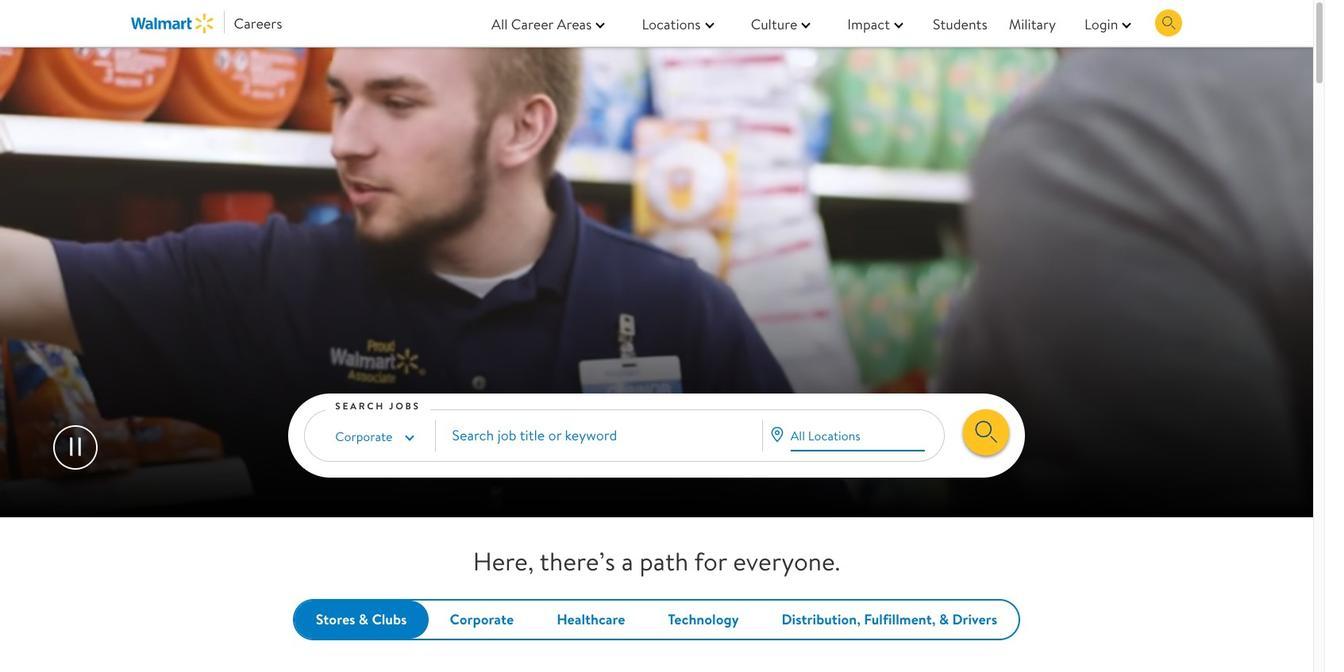 Task type: describe. For each thing, give the bounding box(es) containing it.
impact
[[848, 14, 891, 34]]

military
[[1009, 14, 1056, 34]]

jobs
[[389, 400, 421, 413]]

search jobs section
[[0, 48, 1314, 518]]

careers link
[[131, 12, 282, 36]]

all
[[492, 14, 508, 34]]

locations link
[[628, 12, 723, 35]]

culture
[[751, 14, 798, 34]]

there's
[[540, 544, 616, 579]]

healthcare link
[[557, 610, 625, 630]]

stores
[[316, 610, 355, 630]]

healthcare
[[557, 610, 625, 630]]

locations
[[642, 14, 701, 34]]

distribution, fulfillment, & drivers
[[782, 610, 998, 630]]

clubs
[[372, 610, 407, 630]]

fulfillment,
[[864, 610, 936, 630]]

Search Jobs text field
[[452, 422, 746, 450]]

technology
[[668, 610, 739, 630]]

here, there's a path for everyone.
[[473, 544, 841, 579]]

login link
[[1071, 12, 1140, 35]]

technology link
[[668, 610, 739, 630]]

corporate
[[450, 610, 514, 630]]

career
[[511, 14, 554, 34]]

for
[[695, 544, 727, 579]]

all career areas link
[[477, 12, 614, 35]]

login
[[1085, 14, 1119, 34]]

two associates reviewing items in a notebook element
[[0, 48, 1314, 518]]



Task type: vqa. For each thing, say whether or not it's contained in the screenshot.
WALMART HEALTH link
no



Task type: locate. For each thing, give the bounding box(es) containing it.
a
[[622, 544, 634, 579]]

students
[[933, 14, 988, 34]]

corporate link
[[450, 610, 514, 630]]

drivers
[[953, 610, 998, 630]]

culture link
[[737, 12, 819, 35]]

&
[[359, 610, 369, 630], [940, 610, 949, 630]]

careers
[[234, 14, 282, 33]]

2 & from the left
[[940, 610, 949, 630]]

here,
[[473, 544, 534, 579]]

stores & clubs link
[[316, 610, 407, 630]]

military link
[[1002, 12, 1056, 35]]

1 horizontal spatial &
[[940, 610, 949, 630]]

all career areas
[[492, 14, 592, 34]]

impact link
[[834, 12, 912, 35]]

distribution,
[[782, 610, 861, 630]]

everyone.
[[733, 544, 841, 579]]

Location text field
[[791, 422, 925, 452]]

& left "clubs"
[[359, 610, 369, 630]]

search
[[335, 400, 385, 413]]

1 & from the left
[[359, 610, 369, 630]]

students link
[[926, 12, 988, 35]]

areas
[[557, 14, 592, 34]]

search jobs
[[335, 400, 421, 413]]

path
[[640, 544, 689, 579]]

& left drivers
[[940, 610, 949, 630]]

stores & clubs
[[316, 610, 407, 630]]

distribution, fulfillment, & drivers link
[[782, 610, 998, 630]]

0 horizontal spatial &
[[359, 610, 369, 630]]



